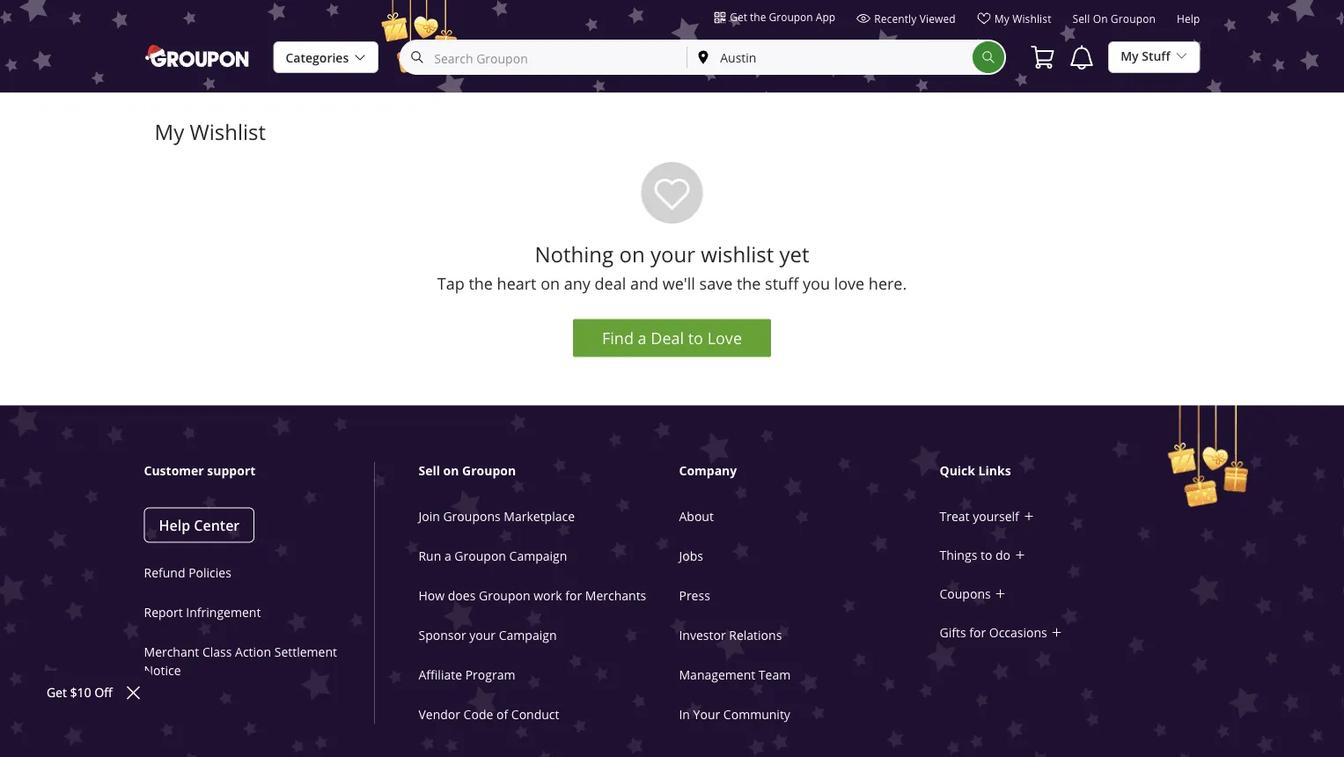 Task type: vqa. For each thing, say whether or not it's contained in the screenshot.
the top the my
yes



Task type: describe. For each thing, give the bounding box(es) containing it.
customer support
[[144, 462, 256, 479]]

on left any
[[541, 273, 560, 294]]

sell on groupon for sell on groupon link
[[1073, 12, 1156, 26]]

things
[[940, 547, 977, 563]]

recently
[[874, 11, 917, 26]]

your inside nothing on your wishlist yet tap the heart on any deal and we'll save the stuff you love here.
[[651, 240, 696, 268]]

you
[[803, 273, 830, 294]]

on up the and
[[619, 240, 645, 268]]

the right tap
[[469, 273, 493, 294]]

recently viewed link
[[857, 11, 956, 33]]

class
[[202, 644, 232, 660]]

1 vertical spatial your
[[469, 627, 496, 644]]

groupon inside sell on groupon link
[[1111, 12, 1156, 26]]

find a deal to love link
[[573, 319, 771, 357]]

investor relations link
[[679, 627, 782, 644]]

find
[[602, 328, 634, 349]]

report
[[144, 604, 183, 621]]

my stuff
[[1121, 48, 1170, 64]]

run a groupon campaign
[[419, 548, 567, 564]]

get the groupon app
[[730, 10, 836, 24]]

of
[[497, 707, 508, 723]]

the inside button
[[750, 10, 766, 24]]

join groupons marketplace
[[419, 508, 575, 525]]

how does groupon work for merchants
[[419, 588, 646, 604]]

wishlist
[[701, 240, 774, 268]]

get
[[730, 10, 747, 24]]

refund
[[144, 565, 185, 581]]

app
[[816, 10, 836, 24]]

0 vertical spatial campaign
[[509, 548, 567, 564]]

report infringement
[[144, 604, 261, 621]]

sponsor
[[419, 627, 466, 644]]

join groupons marketplace link
[[419, 508, 575, 525]]

sell for sell on groupon 'heading'
[[419, 462, 440, 479]]

team
[[759, 667, 791, 683]]

program
[[465, 667, 515, 683]]

0 vertical spatial wishlist
[[1013, 11, 1052, 26]]

how
[[419, 588, 445, 604]]

relations
[[729, 627, 782, 644]]

sell on groupon link
[[1073, 12, 1156, 33]]

here.
[[869, 273, 907, 294]]

in
[[679, 707, 690, 723]]

2 vertical spatial my
[[155, 118, 184, 146]]

help center
[[159, 516, 240, 535]]

links
[[979, 462, 1011, 479]]

my wishlist link
[[977, 11, 1052, 33]]

action
[[235, 644, 271, 660]]

stuff
[[1142, 48, 1170, 64]]

sponsor your campaign link
[[419, 627, 557, 644]]

we'll
[[663, 273, 695, 294]]

stuff
[[765, 273, 799, 294]]

occasions
[[989, 624, 1047, 641]]

customer support heading
[[144, 462, 374, 479]]

groupon for campaign
[[455, 548, 506, 564]]

a for run
[[445, 548, 451, 564]]

save
[[699, 273, 733, 294]]

sell on groupon for sell on groupon 'heading'
[[419, 462, 516, 479]]

report infringement link
[[144, 604, 261, 621]]

categories
[[286, 50, 349, 66]]

yet
[[780, 240, 810, 268]]

sell on groupon heading
[[419, 462, 683, 479]]

merchant class action settlement notice link
[[144, 644, 337, 679]]

heart
[[497, 273, 537, 294]]

refund policies link
[[144, 565, 231, 581]]

love
[[834, 273, 865, 294]]

deal
[[651, 328, 684, 349]]

groupon for work
[[479, 588, 530, 604]]

about link
[[679, 508, 714, 525]]

love
[[708, 328, 742, 349]]

quick
[[940, 462, 975, 479]]

coupons
[[940, 586, 991, 602]]

groupon for app
[[769, 10, 813, 24]]

press link
[[679, 588, 710, 604]]

to inside "link"
[[688, 328, 703, 349]]

company heading
[[679, 462, 943, 479]]

help for help "link"
[[1177, 12, 1200, 26]]

management team link
[[679, 667, 791, 683]]

merchant class action settlement notice
[[144, 644, 337, 679]]

conduct
[[511, 707, 559, 723]]

and
[[630, 273, 659, 294]]

1 horizontal spatial my
[[995, 11, 1010, 26]]

affiliate
[[419, 667, 462, 683]]

company
[[679, 462, 737, 479]]

the down wishlist
[[737, 273, 761, 294]]

investor
[[679, 627, 726, 644]]

Austin search field
[[688, 41, 973, 73]]

1 vertical spatial wishlist
[[190, 118, 266, 146]]

treat yourself
[[940, 508, 1019, 524]]

your
[[693, 707, 720, 723]]

categories button
[[273, 41, 379, 74]]

notifications inbox image
[[1068, 43, 1096, 71]]



Task type: locate. For each thing, give the bounding box(es) containing it.
0 vertical spatial to
[[688, 328, 703, 349]]

settlement
[[274, 644, 337, 660]]

the
[[750, 10, 766, 24], [469, 273, 493, 294], [737, 273, 761, 294]]

infringement
[[186, 604, 261, 621]]

1 horizontal spatial sell
[[1073, 12, 1090, 26]]

quick links
[[940, 462, 1011, 479]]

on
[[1093, 12, 1108, 26], [619, 240, 645, 268], [541, 273, 560, 294], [443, 462, 459, 479]]

my inside "button"
[[1121, 48, 1139, 64]]

my wishlist
[[995, 11, 1052, 26], [155, 118, 266, 146]]

groupon down run a groupon campaign
[[479, 588, 530, 604]]

0 horizontal spatial help
[[159, 516, 190, 535]]

campaign down marketplace
[[509, 548, 567, 564]]

1 vertical spatial a
[[445, 548, 451, 564]]

a
[[638, 328, 647, 349], [445, 548, 451, 564]]

sell inside 'heading'
[[419, 462, 440, 479]]

vendor code of conduct
[[419, 707, 559, 723]]

1 horizontal spatial my wishlist
[[995, 11, 1052, 26]]

sell on groupon inside 'heading'
[[419, 462, 516, 479]]

nothing on your wishlist yet tap the heart on any deal and we'll save the stuff you love here.
[[437, 240, 907, 294]]

join
[[419, 508, 440, 525]]

1 vertical spatial to
[[981, 547, 992, 563]]

about
[[679, 508, 714, 525]]

yourself
[[973, 508, 1019, 524]]

center
[[194, 516, 240, 535]]

1 vertical spatial my
[[1121, 48, 1139, 64]]

help left center
[[159, 516, 190, 535]]

deal
[[595, 273, 626, 294]]

a for find
[[638, 328, 647, 349]]

your up we'll
[[651, 240, 696, 268]]

1 vertical spatial campaign
[[499, 627, 557, 644]]

groupon up join groupons marketplace
[[462, 462, 516, 479]]

the right get
[[750, 10, 766, 24]]

help link
[[1177, 12, 1200, 33]]

sponsor your campaign
[[419, 627, 557, 644]]

0 vertical spatial my wishlist
[[995, 11, 1052, 26]]

1 vertical spatial sell
[[419, 462, 440, 479]]

sell for sell on groupon link
[[1073, 12, 1090, 26]]

1 horizontal spatial a
[[638, 328, 647, 349]]

affiliate program link
[[419, 667, 515, 683]]

campaign down how does groupon work for merchants link
[[499, 627, 557, 644]]

my wishlist down groupon image
[[155, 118, 266, 146]]

management
[[679, 667, 756, 683]]

affiliate program
[[419, 667, 515, 683]]

sell on groupon up groupons
[[419, 462, 516, 479]]

work
[[534, 588, 562, 604]]

1 vertical spatial help
[[159, 516, 190, 535]]

search image
[[982, 50, 996, 64]]

my left stuff
[[1121, 48, 1139, 64]]

for right 'work'
[[565, 588, 582, 604]]

help center link
[[144, 508, 255, 543]]

vendor
[[419, 707, 460, 723]]

0 vertical spatial help
[[1177, 12, 1200, 26]]

1 horizontal spatial wishlist
[[1013, 11, 1052, 26]]

on up notifications inbox icon
[[1093, 12, 1108, 26]]

0 horizontal spatial sell on groupon
[[419, 462, 516, 479]]

1 horizontal spatial help
[[1177, 12, 1200, 26]]

1 vertical spatial for
[[969, 624, 986, 641]]

sell on groupon up my stuff
[[1073, 12, 1156, 26]]

search element
[[973, 41, 1005, 73]]

to left do
[[981, 547, 992, 563]]

nothing
[[535, 240, 614, 268]]

0 horizontal spatial for
[[565, 588, 582, 604]]

0 vertical spatial my
[[995, 11, 1010, 26]]

in your community
[[679, 707, 790, 723]]

gifts
[[940, 624, 966, 641]]

1 horizontal spatial for
[[969, 624, 986, 641]]

your
[[651, 240, 696, 268], [469, 627, 496, 644]]

on inside 'heading'
[[443, 462, 459, 479]]

press
[[679, 588, 710, 604]]

my wishlist up search icon
[[995, 11, 1052, 26]]

0 horizontal spatial my
[[155, 118, 184, 146]]

0 horizontal spatial a
[[445, 548, 451, 564]]

help up the my stuff "button"
[[1177, 12, 1200, 26]]

merchants
[[585, 588, 646, 604]]

community
[[724, 707, 790, 723]]

my down groupon image
[[155, 118, 184, 146]]

policies
[[189, 565, 231, 581]]

wishlist down groupon image
[[190, 118, 266, 146]]

support
[[207, 462, 256, 479]]

groupon down groupons
[[455, 548, 506, 564]]

treat
[[940, 508, 970, 524]]

get the groupon app button
[[714, 9, 836, 25]]

groupon inside get the groupon app button
[[769, 10, 813, 24]]

1 horizontal spatial sell on groupon
[[1073, 12, 1156, 26]]

a right "run"
[[445, 548, 451, 564]]

to right deal
[[688, 328, 703, 349]]

2 horizontal spatial my
[[1121, 48, 1139, 64]]

0 horizontal spatial your
[[469, 627, 496, 644]]

merchant
[[144, 644, 199, 660]]

jobs
[[679, 548, 703, 564]]

notice
[[144, 663, 181, 679]]

help for help center
[[159, 516, 190, 535]]

groupon left app
[[769, 10, 813, 24]]

wishlist
[[1013, 11, 1052, 26], [190, 118, 266, 146]]

groupons
[[443, 508, 501, 525]]

quick links heading
[[940, 462, 1204, 479]]

marketplace
[[504, 508, 575, 525]]

recently viewed
[[874, 11, 956, 26]]

sell up notifications inbox icon
[[1073, 12, 1090, 26]]

how does groupon work for merchants link
[[419, 588, 646, 604]]

0 vertical spatial a
[[638, 328, 647, 349]]

vendor code of conduct link
[[419, 707, 559, 723]]

in your community link
[[679, 707, 790, 723]]

a inside "link"
[[638, 328, 647, 349]]

for right gifts
[[969, 624, 986, 641]]

groupon up my stuff
[[1111, 12, 1156, 26]]

groupon inside sell on groupon 'heading'
[[462, 462, 516, 479]]

my
[[995, 11, 1010, 26], [1121, 48, 1139, 64], [155, 118, 184, 146]]

my up the "search" element
[[995, 11, 1010, 26]]

your right sponsor
[[469, 627, 496, 644]]

viewed
[[920, 11, 956, 26]]

wishlist left sell on groupon link
[[1013, 11, 1052, 26]]

sell up join
[[419, 462, 440, 479]]

sell
[[1073, 12, 1090, 26], [419, 462, 440, 479]]

0 horizontal spatial wishlist
[[190, 118, 266, 146]]

things to do
[[940, 547, 1011, 563]]

0 vertical spatial sell on groupon
[[1073, 12, 1156, 26]]

0 horizontal spatial my wishlist
[[155, 118, 266, 146]]

0 vertical spatial your
[[651, 240, 696, 268]]

1 vertical spatial my wishlist
[[155, 118, 266, 146]]

1 vertical spatial sell on groupon
[[419, 462, 516, 479]]

on up groupons
[[443, 462, 459, 479]]

investor relations
[[679, 627, 782, 644]]

1 horizontal spatial to
[[981, 547, 992, 563]]

to
[[688, 328, 703, 349], [981, 547, 992, 563]]

a right find
[[638, 328, 647, 349]]

campaign
[[509, 548, 567, 564], [499, 627, 557, 644]]

0 horizontal spatial to
[[688, 328, 703, 349]]

run a groupon campaign link
[[419, 548, 567, 564]]

groupon
[[769, 10, 813, 24], [1111, 12, 1156, 26], [462, 462, 516, 479], [455, 548, 506, 564], [479, 588, 530, 604]]

Search Groupon search field
[[400, 40, 1006, 75], [402, 41, 687, 73]]

1 horizontal spatial your
[[651, 240, 696, 268]]

gifts for occasions
[[940, 624, 1047, 641]]

customer
[[144, 462, 204, 479]]

code
[[464, 707, 493, 723]]

0 vertical spatial sell
[[1073, 12, 1090, 26]]

refund policies
[[144, 565, 231, 581]]

0 vertical spatial for
[[565, 588, 582, 604]]

do
[[996, 547, 1011, 563]]

management team
[[679, 667, 791, 683]]

0 horizontal spatial sell
[[419, 462, 440, 479]]

groupon image
[[144, 44, 252, 68]]

my stuff button
[[1109, 40, 1200, 73]]

tap
[[437, 273, 465, 294]]



